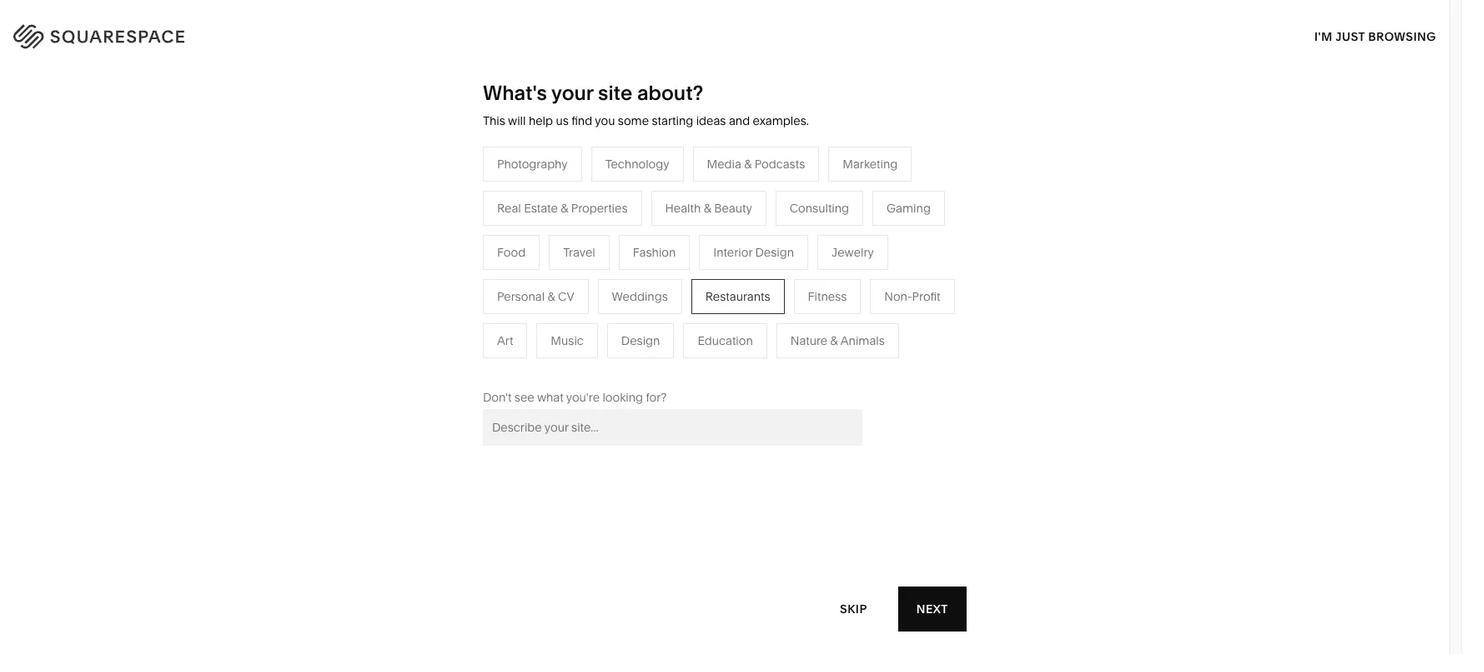 Task type: vqa. For each thing, say whether or not it's contained in the screenshot.
Media & Podcasts
yes



Task type: locate. For each thing, give the bounding box(es) containing it.
Personal & CV radio
[[483, 279, 589, 314]]

0 horizontal spatial media & podcasts
[[598, 282, 696, 297]]

don't see what you're looking for?
[[483, 390, 667, 405]]

real estate & properties
[[497, 201, 628, 216], [598, 357, 729, 372]]

media up beauty
[[707, 157, 742, 172]]

technology
[[605, 157, 670, 172]]

0 vertical spatial estate
[[524, 201, 558, 216]]

podcasts down examples.
[[755, 157, 805, 172]]

real estate & properties up "for?"
[[598, 357, 729, 372]]

& right home
[[811, 232, 818, 247]]

Consulting radio
[[776, 191, 864, 226]]

design inside "radio"
[[621, 334, 660, 349]]

will
[[508, 113, 526, 128]]

0 horizontal spatial estate
[[524, 201, 558, 216]]

i'm
[[1315, 29, 1333, 44]]

Travel radio
[[549, 235, 610, 270]]

0 vertical spatial real
[[497, 201, 521, 216]]

estate down weddings link
[[625, 357, 659, 372]]

nature & animals inside the nature & animals option
[[791, 334, 885, 349]]

looking
[[603, 390, 643, 405]]

Fashion radio
[[619, 235, 690, 270]]

browsing
[[1369, 29, 1437, 44]]

1 vertical spatial design
[[621, 334, 660, 349]]

0 horizontal spatial design
[[621, 334, 660, 349]]

degraw image
[[522, 570, 928, 655]]

Art radio
[[483, 324, 528, 359]]

estate inside real estate & properties radio
[[524, 201, 558, 216]]

properties down the education
[[672, 357, 729, 372]]

estate
[[524, 201, 558, 216], [625, 357, 659, 372]]

help
[[529, 113, 553, 128]]

weddings inside radio
[[612, 289, 668, 304]]

starting
[[652, 113, 693, 128]]

real estate & properties up travel radio at the top left of page
[[497, 201, 628, 216]]

just
[[1336, 29, 1366, 44]]

& down fitness radio
[[831, 334, 838, 349]]

animals
[[824, 257, 869, 272], [841, 334, 885, 349]]

properties inside radio
[[571, 201, 628, 216]]

0 vertical spatial real estate & properties
[[497, 201, 628, 216]]

entertainment
[[422, 357, 500, 372]]

1 horizontal spatial media
[[707, 157, 742, 172]]

travel up restaurants "link"
[[598, 232, 630, 247]]

nature & animals down fitness radio
[[791, 334, 885, 349]]

1 horizontal spatial design
[[755, 245, 794, 260]]

nature & animals
[[774, 257, 869, 272], [791, 334, 885, 349]]

weddings link
[[598, 332, 671, 347]]

animals down decor
[[824, 257, 869, 272]]

& down home & decor
[[814, 257, 822, 272]]

photography
[[497, 157, 568, 172]]

Interior Design radio
[[699, 235, 808, 270]]

Real Estate & Properties radio
[[483, 191, 642, 226]]

podcasts
[[755, 157, 805, 172], [646, 282, 696, 297]]

services
[[492, 257, 539, 272]]

professional
[[422, 257, 489, 272]]

non-
[[885, 289, 912, 304], [499, 307, 527, 322]]

what's
[[483, 81, 547, 105]]

estate down photography radio
[[524, 201, 558, 216]]

design right interior
[[755, 245, 794, 260]]

non- down jewelry option
[[885, 289, 912, 304]]

in
[[1417, 26, 1429, 41]]

professional services link
[[422, 257, 556, 272]]

media up the events
[[598, 282, 633, 297]]

0 vertical spatial animals
[[824, 257, 869, 272]]

education
[[698, 334, 753, 349]]

restaurants down interior
[[706, 289, 771, 304]]

weddings down events link
[[598, 332, 654, 347]]

0 horizontal spatial media
[[598, 282, 633, 297]]

properties up 'travel' link
[[571, 201, 628, 216]]

professional services
[[422, 257, 539, 272]]

animals down fitness radio
[[841, 334, 885, 349]]

0 vertical spatial media
[[707, 157, 742, 172]]

events
[[598, 307, 635, 322]]

1 vertical spatial nature & animals
[[791, 334, 885, 349]]

Fitness radio
[[794, 279, 861, 314]]

profit
[[912, 289, 941, 304]]

0 vertical spatial non-
[[885, 289, 912, 304]]

nature
[[774, 257, 811, 272], [791, 334, 828, 349]]

this
[[483, 113, 505, 128]]

real up food option
[[497, 201, 521, 216]]

0 vertical spatial media & podcasts
[[707, 157, 805, 172]]

restaurants
[[598, 257, 663, 272], [706, 289, 771, 304]]

travel inside radio
[[563, 245, 595, 260]]

nature down fitness radio
[[791, 334, 828, 349]]

don't
[[483, 390, 512, 405]]

real down weddings link
[[598, 357, 622, 372]]

0 horizontal spatial real
[[497, 201, 521, 216]]

0 vertical spatial design
[[755, 245, 794, 260]]

real
[[497, 201, 521, 216], [598, 357, 622, 372]]

1 horizontal spatial restaurants
[[706, 289, 771, 304]]

weddings up events link
[[612, 289, 668, 304]]

0 horizontal spatial properties
[[571, 201, 628, 216]]

jewelry
[[832, 245, 874, 260]]

non- down personal
[[499, 307, 527, 322]]

1 vertical spatial restaurants
[[706, 289, 771, 304]]

Marketing radio
[[829, 147, 912, 182]]

Don't see what you're looking for? field
[[483, 409, 863, 446]]

& up travel radio at the top left of page
[[561, 201, 568, 216]]

see
[[515, 390, 535, 405]]

restaurants down 'travel' link
[[598, 257, 663, 272]]

1 horizontal spatial real
[[598, 357, 622, 372]]

1 horizontal spatial podcasts
[[755, 157, 805, 172]]

1 horizontal spatial media & podcasts
[[707, 157, 805, 172]]

1 vertical spatial animals
[[841, 334, 885, 349]]

1 vertical spatial real
[[598, 357, 622, 372]]

0 horizontal spatial non-
[[499, 307, 527, 322]]

real estate & properties inside real estate & properties radio
[[497, 201, 628, 216]]

Music radio
[[537, 324, 598, 359]]

1 vertical spatial media & podcasts
[[598, 282, 696, 297]]

profits
[[527, 307, 561, 322]]

you're
[[566, 390, 600, 405]]

us
[[556, 113, 569, 128]]

nature & animals down home & decor link
[[774, 257, 869, 272]]

&
[[744, 157, 752, 172], [561, 201, 568, 216], [704, 201, 711, 216], [811, 232, 818, 247], [814, 257, 822, 272], [636, 282, 643, 297], [548, 289, 555, 304], [489, 307, 497, 322], [831, 334, 838, 349], [662, 357, 669, 372]]

media & podcasts
[[707, 157, 805, 172], [598, 282, 696, 297]]

i'm just browsing
[[1315, 29, 1437, 44]]

personal
[[497, 289, 545, 304]]

1 vertical spatial properties
[[672, 357, 729, 372]]

Jewelry radio
[[818, 235, 888, 270]]

Weddings radio
[[598, 279, 682, 314]]

& down restaurants "link"
[[636, 282, 643, 297]]

travel
[[598, 232, 630, 247], [563, 245, 595, 260]]

0 vertical spatial weddings
[[612, 289, 668, 304]]

design inside option
[[755, 245, 794, 260]]

travel left 'travel' link
[[563, 245, 595, 260]]

media & podcasts down and
[[707, 157, 805, 172]]

ideas
[[696, 113, 726, 128]]

some
[[618, 113, 649, 128]]

1 vertical spatial non-
[[499, 307, 527, 322]]

design down events link
[[621, 334, 660, 349]]

local business
[[422, 282, 504, 297]]

1 horizontal spatial estate
[[625, 357, 659, 372]]

design
[[755, 245, 794, 260], [621, 334, 660, 349]]

& down the business
[[489, 307, 497, 322]]

interior
[[714, 245, 753, 260]]

0 vertical spatial podcasts
[[755, 157, 805, 172]]

nature down home
[[774, 257, 811, 272]]

personal & cv
[[497, 289, 574, 304]]

0 vertical spatial properties
[[571, 201, 628, 216]]

what
[[537, 390, 564, 405]]

business
[[455, 282, 504, 297]]

interior design
[[714, 245, 794, 260]]

fitness
[[774, 282, 813, 297], [808, 289, 847, 304]]

0 horizontal spatial travel
[[563, 245, 595, 260]]

beauty
[[714, 201, 752, 216]]

media & podcasts down restaurants "link"
[[598, 282, 696, 297]]

0 vertical spatial nature & animals
[[774, 257, 869, 272]]

1 vertical spatial nature
[[791, 334, 828, 349]]

for?
[[646, 390, 667, 405]]

weddings
[[612, 289, 668, 304], [598, 332, 654, 347]]

& right health
[[704, 201, 711, 216]]

0 horizontal spatial podcasts
[[646, 282, 696, 297]]

health & beauty
[[665, 201, 752, 216]]

Photography radio
[[483, 147, 582, 182]]

log             in
[[1389, 26, 1429, 41]]

0 vertical spatial restaurants
[[598, 257, 663, 272]]

Media & Podcasts radio
[[693, 147, 819, 182]]

1 horizontal spatial non-
[[885, 289, 912, 304]]

properties
[[571, 201, 628, 216], [672, 357, 729, 372]]

podcasts down fashion
[[646, 282, 696, 297]]

gaming
[[887, 201, 931, 216]]

health
[[665, 201, 701, 216]]

media
[[707, 157, 742, 172], [598, 282, 633, 297]]



Task type: describe. For each thing, give the bounding box(es) containing it.
examples.
[[753, 113, 809, 128]]

restaurants inside radio
[[706, 289, 771, 304]]

Design radio
[[607, 324, 674, 359]]

non- inside radio
[[885, 289, 912, 304]]

community & non-profits link
[[422, 307, 578, 322]]

restaurants link
[[598, 257, 680, 272]]

skip button
[[822, 587, 886, 633]]

0 vertical spatial nature
[[774, 257, 811, 272]]

Education radio
[[684, 324, 767, 359]]

media inside radio
[[707, 157, 742, 172]]

1 horizontal spatial properties
[[672, 357, 729, 372]]

media & podcasts inside radio
[[707, 157, 805, 172]]

fashion
[[633, 245, 676, 260]]

cv
[[558, 289, 574, 304]]

1 horizontal spatial travel
[[598, 232, 630, 247]]

consulting
[[790, 201, 849, 216]]

real estate & properties link
[[598, 357, 746, 372]]

and
[[729, 113, 750, 128]]

real inside radio
[[497, 201, 521, 216]]

next button
[[898, 587, 967, 632]]

music
[[551, 334, 584, 349]]

food
[[497, 245, 526, 260]]

1 vertical spatial real estate & properties
[[598, 357, 729, 372]]

next
[[917, 602, 949, 617]]

you
[[595, 113, 615, 128]]

nature inside option
[[791, 334, 828, 349]]

non-profit
[[885, 289, 941, 304]]

decor
[[821, 232, 855, 247]]

1 vertical spatial podcasts
[[646, 282, 696, 297]]

home & decor
[[774, 232, 855, 247]]

skip
[[840, 602, 867, 617]]

& inside radio
[[561, 201, 568, 216]]

community & non-profits
[[422, 307, 561, 322]]

1 vertical spatial weddings
[[598, 332, 654, 347]]

& inside option
[[831, 334, 838, 349]]

Nature & Animals radio
[[777, 324, 899, 359]]

fitness inside fitness radio
[[808, 289, 847, 304]]

home & decor link
[[774, 232, 872, 247]]

site
[[598, 81, 633, 105]]

1 vertical spatial estate
[[625, 357, 659, 372]]

fitness link
[[774, 282, 830, 297]]

events link
[[598, 307, 651, 322]]

& left cv
[[548, 289, 555, 304]]

community
[[422, 307, 486, 322]]

Food radio
[[483, 235, 540, 270]]

find
[[572, 113, 592, 128]]

local business link
[[422, 282, 521, 297]]

what's your site about? this will help us find you some starting ideas and examples.
[[483, 81, 809, 128]]

media & podcasts link
[[598, 282, 713, 297]]

1 vertical spatial media
[[598, 282, 633, 297]]

nature & animals link
[[774, 257, 885, 272]]

squarespace logo link
[[33, 20, 313, 47]]

log
[[1389, 26, 1414, 41]]

art
[[497, 334, 513, 349]]

i'm just browsing link
[[1315, 13, 1437, 59]]

squarespace logo image
[[33, 20, 219, 47]]

marketing
[[843, 157, 898, 172]]

entertainment link
[[422, 357, 516, 372]]

travel link
[[598, 232, 647, 247]]

your
[[551, 81, 594, 105]]

Non-Profit radio
[[870, 279, 955, 314]]

home
[[774, 232, 808, 247]]

Restaurants radio
[[691, 279, 785, 314]]

Gaming radio
[[873, 191, 945, 226]]

& inside radio
[[704, 201, 711, 216]]

local
[[422, 282, 452, 297]]

& up "for?"
[[662, 357, 669, 372]]

Health & Beauty radio
[[651, 191, 766, 226]]

about?
[[637, 81, 703, 105]]

0 horizontal spatial restaurants
[[598, 257, 663, 272]]

Technology radio
[[591, 147, 684, 182]]

& down and
[[744, 157, 752, 172]]

podcasts inside radio
[[755, 157, 805, 172]]

degraw element
[[522, 570, 928, 655]]

log             in link
[[1389, 26, 1429, 41]]

animals inside the nature & animals option
[[841, 334, 885, 349]]



